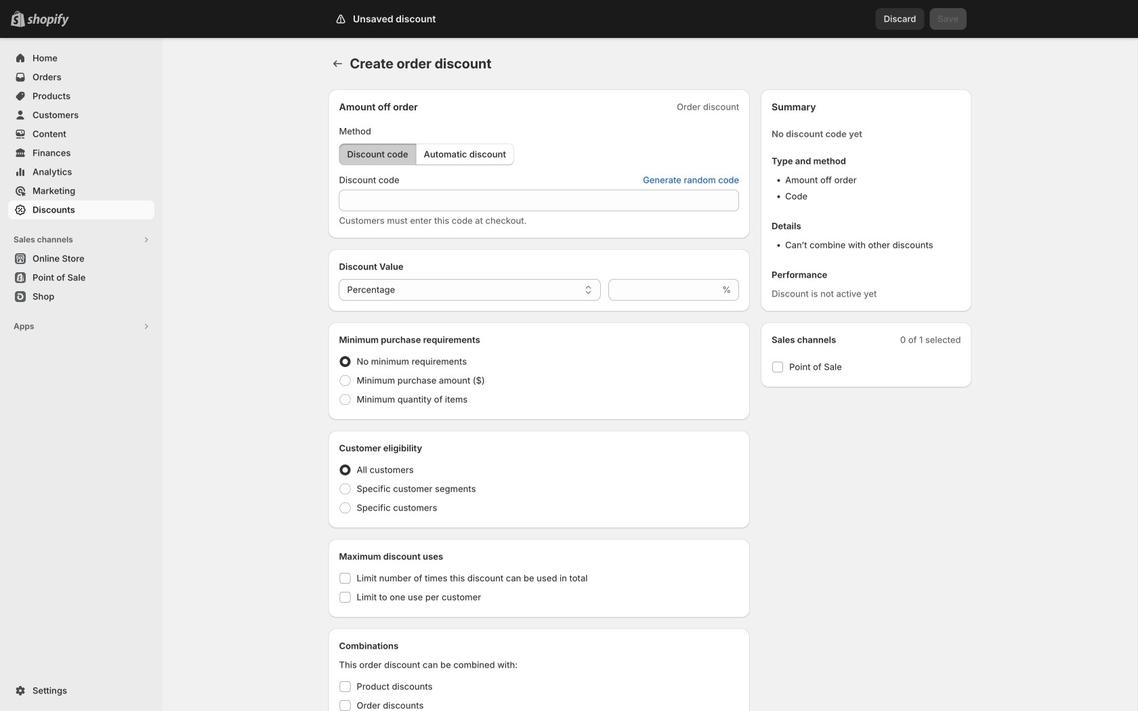 Task type: locate. For each thing, give the bounding box(es) containing it.
None text field
[[339, 190, 739, 211]]

None text field
[[609, 279, 720, 301]]



Task type: vqa. For each thing, say whether or not it's contained in the screenshot.
text field
yes



Task type: describe. For each thing, give the bounding box(es) containing it.
shopify image
[[27, 13, 69, 27]]



